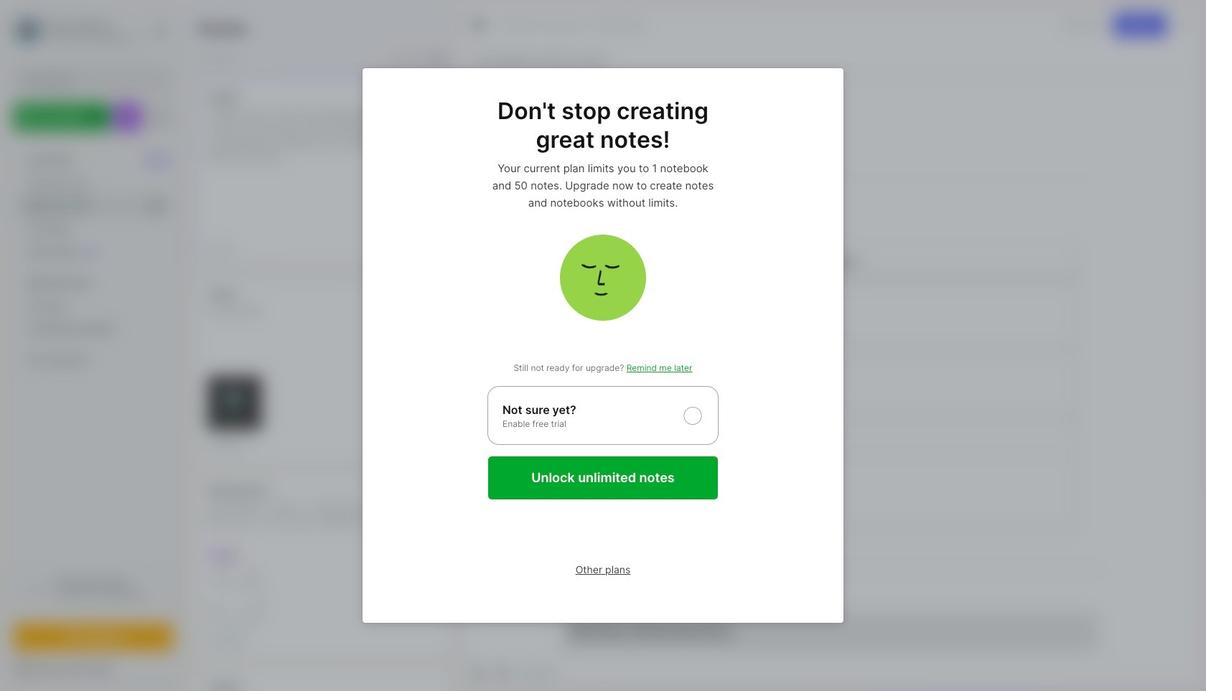 Task type: describe. For each thing, give the bounding box(es) containing it.
main element
[[0, 0, 187, 692]]

expand tags image
[[19, 302, 27, 311]]

add tag image
[[494, 664, 511, 681]]

note window element
[[460, 4, 1203, 687]]

expand note image
[[471, 17, 488, 34]]

none search field inside main element
[[40, 71, 160, 88]]

expand notebooks image
[[19, 279, 27, 288]]



Task type: locate. For each thing, give the bounding box(es) containing it.
Search text field
[[40, 73, 160, 87]]

happy face illustration image
[[560, 235, 647, 321]]

dialog
[[363, 68, 844, 624]]

1 thumbnail image from the top
[[208, 376, 262, 430]]

thumbnail image
[[208, 376, 262, 430], [208, 573, 262, 627]]

None search field
[[40, 71, 160, 88]]

0 vertical spatial thumbnail image
[[208, 376, 262, 430]]

None checkbox
[[488, 386, 719, 445]]

1 vertical spatial thumbnail image
[[208, 573, 262, 627]]

add a reminder image
[[470, 664, 487, 681]]

Note Editor text field
[[461, 74, 1202, 657]]

2 thumbnail image from the top
[[208, 573, 262, 627]]

tree
[[5, 140, 182, 555]]

tree inside main element
[[5, 140, 182, 555]]



Task type: vqa. For each thing, say whether or not it's contained in the screenshot.
top tab list
no



